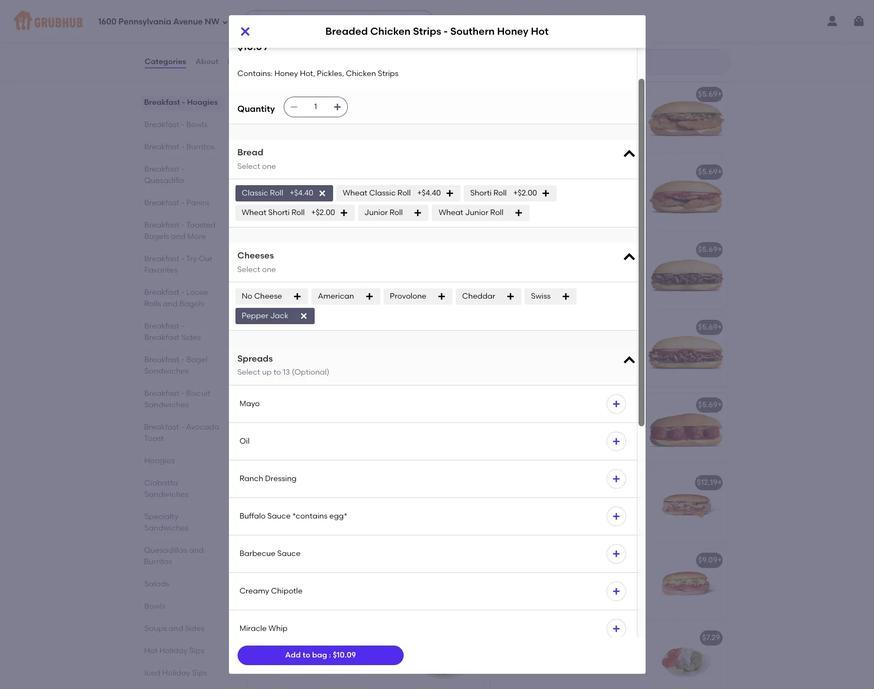 Task type: vqa. For each thing, say whether or not it's contained in the screenshot.
Ciabatta Sandwiches at the bottom
yes



Task type: locate. For each thing, give the bounding box(es) containing it.
southern
[[451, 25, 495, 38], [348, 245, 382, 254]]

1 one from the top
[[262, 162, 276, 171]]

1 vertical spatial $10.09
[[333, 650, 356, 660]]

sandwiches inside breakfast - bagel sandwiches
[[144, 367, 189, 376]]

1 bun from the left
[[268, 633, 282, 643]]

chicken inside contains: pepper jack, jalapenos, creamy chipotle, chicken steak
[[564, 39, 594, 48]]

marinara up pepperoni,
[[347, 478, 382, 487]]

ham right mustard,
[[614, 515, 632, 525]]

bowls up soups
[[144, 602, 165, 611]]

$5.69 for contains: cheddar, bbq sauce, beef steak
[[455, 323, 475, 332]]

meat down tomato,
[[526, 556, 545, 565]]

burritos inside tab
[[186, 142, 214, 151]]

1 vertical spatial select
[[238, 265, 260, 274]]

select down spreads
[[238, 368, 260, 377]]

to left bag in the bottom of the page
[[303, 650, 311, 660]]

honey down junior roll
[[384, 245, 408, 254]]

provolone, for sauce,
[[534, 183, 573, 192]]

select for spreads
[[238, 368, 260, 377]]

and
[[171, 232, 185, 241], [163, 299, 177, 308], [599, 478, 614, 487], [189, 546, 204, 555], [356, 556, 371, 565], [599, 556, 614, 565], [168, 624, 183, 633]]

beef*
[[389, 400, 410, 410], [689, 400, 710, 410], [472, 478, 492, 487]]

breakfast inside breakfast - bagel sandwiches
[[144, 355, 179, 364]]

breakfast down breakfast - breakfast sides
[[144, 355, 179, 364]]

provolone, for parmesan,
[[534, 338, 573, 347]]

1 horizontal spatial creamy
[[497, 39, 527, 48]]

1 jack, from the left
[[319, 27, 340, 37]]

classic up junior roll
[[370, 188, 396, 198]]

4 breakfast from the top
[[144, 165, 179, 174]]

breaded chicken strips - bbq image
[[403, 160, 484, 231]]

hoagies
[[187, 98, 218, 107], [512, 400, 543, 410], [144, 456, 175, 465], [269, 478, 300, 487], [566, 478, 597, 487], [323, 556, 354, 565], [566, 556, 597, 565], [284, 633, 315, 643], [527, 633, 558, 643]]

and for double meat cold hoagies and sandwiches - custom
[[599, 556, 614, 565]]

+$4.40 for classic roll
[[290, 188, 314, 198]]

hot hoagies - meatball parmesan *contains pork & beef* image
[[646, 393, 727, 464]]

2 horizontal spatial wheat
[[439, 208, 464, 217]]

honey up breaded chicken strips - custom
[[275, 69, 298, 78]]

1 horizontal spatial egg*,
[[534, 116, 553, 125]]

to left 13
[[274, 368, 281, 377]]

1 vertical spatial contains: honey hot, pickles, chicken strips
[[254, 260, 361, 281]]

cheddar, inside contains: classic roll, cheddar, honey smoked turkey, lettuce, tomato, pickles, spicy mustard, ham
[[580, 493, 614, 503]]

junior
[[365, 208, 388, 217], [465, 208, 489, 217]]

specialty sandwiches tab
[[144, 511, 220, 534]]

tomato inside contains: provolone, chicken strips, tomato sauce, grated parmesan
[[497, 194, 525, 203]]

1 horizontal spatial no-
[[497, 633, 511, 643]]

11 breakfast from the top
[[144, 355, 179, 364]]

svg image inside 'mayo' button
[[612, 399, 621, 408]]

contains: inside the contains: american, buffalo sauce *contains egg*, chicken strips
[[497, 105, 532, 114]]

+$4.40 for wheat classic roll
[[418, 188, 441, 198]]

mayo
[[240, 399, 260, 408]]

breakfast up breakfast - burritos
[[144, 120, 179, 129]]

creamy left chipotle,
[[497, 39, 527, 48]]

breakfast up toast
[[144, 422, 179, 432]]

sips up iced holiday sips tab
[[189, 646, 204, 655]]

breakfast down "breakfast - bowls"
[[144, 142, 179, 151]]

cheddar, inside "contains: cheddar, bbq sauce, beef steak"
[[291, 338, 326, 347]]

1 vertical spatial breaded chicken strips - southern honey hot
[[254, 245, 423, 254]]

1 horizontal spatial $10.09
[[333, 650, 356, 660]]

0 vertical spatial beef
[[372, 338, 389, 347]]

2 horizontal spatial tomato
[[574, 338, 603, 347]]

*contains inside contains: pepper jack, buffalo sauce *contains egg*, chicken steak
[[279, 39, 314, 48]]

breakfast inside breakfast - avocado toast
[[144, 422, 179, 432]]

0 horizontal spatial jack,
[[319, 27, 340, 37]]

breakfast for breakfast - quesadilla
[[144, 165, 179, 174]]

breaded for contains: chicken strips
[[254, 90, 286, 99]]

double meat cold hoagies and sandwiches - custom italian image
[[403, 549, 484, 619]]

contains: for double meat cold hoagies and sandwiches - custom italian
[[254, 571, 289, 580]]

svg image
[[853, 15, 866, 28], [251, 17, 260, 26], [222, 19, 228, 25], [290, 103, 299, 111], [333, 103, 342, 111], [622, 147, 637, 162], [318, 189, 327, 198], [542, 189, 551, 198], [515, 209, 523, 217], [293, 292, 302, 301], [438, 292, 446, 301], [562, 292, 571, 301], [612, 437, 621, 446], [612, 512, 621, 521], [612, 587, 621, 595], [612, 624, 621, 633]]

breaded down the chicken cheesesteak - buffalo at the left top
[[326, 25, 368, 38]]

breaded up the contains: american, buffalo sauce *contains egg*, chicken strips
[[497, 90, 529, 99]]

0 horizontal spatial +$4.40
[[290, 188, 314, 198]]

buffalo
[[342, 12, 368, 21], [341, 27, 367, 37], [592, 90, 618, 99], [574, 105, 600, 114], [240, 511, 266, 520]]

1 horizontal spatial burritos
[[186, 142, 214, 151]]

marinara
[[553, 323, 587, 332], [347, 478, 382, 487]]

1 vertical spatial tomato
[[574, 338, 603, 347]]

Input item quantity number field
[[304, 97, 328, 117]]

0 horizontal spatial tomato
[[291, 493, 319, 503]]

contains: cheddar, bbq sauce, chicken strips
[[254, 183, 371, 203]]

bread
[[238, 147, 264, 158]]

roll down wheat classic roll
[[390, 208, 403, 217]]

sauce, for contains: provolone, tomato sauce, grated parmesan, beef steak
[[605, 338, 630, 347]]

breakfast up the favorites
[[144, 254, 179, 263]]

junior down wheat classic roll
[[365, 208, 388, 217]]

1 vertical spatial burritos
[[144, 557, 172, 566]]

$10.09
[[238, 40, 268, 53], [333, 650, 356, 660]]

$5.69 + for contains: american, buffalo sauce *contains egg*, chicken strips
[[699, 90, 723, 99]]

pepperoni,
[[348, 493, 388, 503]]

creamy
[[497, 39, 527, 48], [240, 586, 269, 595]]

contains: inside contains: classic roll, cheddar, honey smoked turkey, lettuce, tomato, pickles, spicy mustard, ham
[[497, 493, 532, 503]]

0 vertical spatial to
[[274, 368, 281, 377]]

hot holiday sips
[[144, 646, 204, 655]]

wheat
[[343, 188, 368, 198], [242, 208, 267, 217], [439, 208, 464, 217]]

meat
[[526, 478, 545, 487], [282, 556, 302, 565], [526, 556, 545, 565], [291, 571, 310, 580]]

cheesesteak down swiss
[[497, 323, 546, 332]]

cheddar, for -
[[291, 338, 326, 347]]

meatballs down hot hoagies - meatball parmesan *contains pork & beef*
[[539, 427, 575, 436]]

1 provolone, from the top
[[534, 183, 573, 192]]

1 vertical spatial creamy
[[240, 586, 269, 595]]

0 horizontal spatial hot,
[[300, 69, 315, 78]]

meatballs inside contains: provolone, grated parmesan, meatballs
[[539, 427, 575, 436]]

strips
[[413, 25, 442, 38], [378, 69, 399, 78], [320, 90, 342, 99], [563, 90, 585, 99], [323, 105, 344, 114], [587, 116, 608, 125], [320, 167, 342, 177], [286, 194, 307, 203], [320, 245, 342, 254], [286, 271, 307, 281], [317, 649, 337, 658]]

contains: pepper jack, buffalo sauce *contains egg*, chicken steak
[[254, 27, 390, 48]]

1 horizontal spatial +$2.00
[[514, 188, 538, 198]]

breakfast for breakfast - bagel sandwiches
[[144, 355, 179, 364]]

- inside breakfast - bagel sandwiches
[[181, 355, 184, 364]]

+ for contains: chicken strips
[[475, 90, 479, 99]]

+$2.00 right the shorti roll
[[514, 188, 538, 198]]

1 vertical spatial +$2.00
[[311, 208, 335, 217]]

hot up the buffalo sauce *contains egg* at the bottom
[[254, 478, 267, 487]]

provolone
[[390, 291, 427, 301]]

:
[[329, 650, 331, 660]]

bbq up (optional)
[[327, 338, 344, 347]]

one down bread
[[262, 162, 276, 171]]

sips inside tab
[[192, 668, 207, 678]]

creamy chipotle
[[240, 586, 303, 595]]

$9.09 +
[[699, 556, 723, 565]]

1 horizontal spatial +$4.40
[[418, 188, 441, 198]]

breakfast - hoagies tab
[[144, 97, 220, 108]]

cheddar,
[[291, 183, 326, 192], [291, 338, 326, 347], [580, 493, 614, 503]]

0 vertical spatial sips
[[189, 646, 204, 655]]

contains: inside contains: provolone, grated parmesan, meatballs
[[497, 416, 532, 425]]

6 breakfast from the top
[[144, 220, 179, 230]]

cheesesteak down jack
[[254, 323, 302, 332]]

svg image
[[239, 25, 252, 38], [446, 189, 454, 198], [340, 209, 348, 217], [414, 209, 423, 217], [622, 250, 637, 265], [365, 292, 374, 301], [507, 292, 515, 301], [300, 312, 308, 320], [622, 353, 637, 368], [612, 399, 621, 408], [612, 474, 621, 483], [612, 549, 621, 558]]

bowls down breakfast - hoagies tab
[[186, 120, 207, 129]]

cheddar
[[463, 291, 496, 301]]

2 vertical spatial tomato
[[291, 493, 319, 503]]

$5.69 for contains: chicken strips
[[455, 90, 475, 99]]

iced
[[144, 668, 160, 678]]

meat up creamy chipotle
[[291, 571, 310, 580]]

0 horizontal spatial southern
[[348, 245, 382, 254]]

contains: inside contains: pepper jack, buffalo sauce *contains egg*, chicken steak
[[254, 27, 289, 37]]

0 vertical spatial $10.09
[[238, 40, 268, 53]]

jack, for egg*,
[[319, 27, 340, 37]]

jack, down the chicken cheesesteak - chipotle
[[563, 27, 583, 37]]

+$4.40 up the wheat junior roll
[[418, 188, 441, 198]]

breakfast up rolls
[[144, 288, 179, 297]]

one inside bread select one
[[262, 162, 276, 171]]

parmesan inside contains: provolone, chicken strips, tomato sauce, grated parmesan
[[583, 194, 620, 203]]

bbq for contains: cheddar, bbq sauce, beef steak
[[327, 338, 344, 347]]

breakfast - panini tab
[[144, 197, 220, 209]]

iced holiday sips tab
[[144, 667, 220, 679]]

0 vertical spatial creamy
[[497, 39, 527, 48]]

$10.09 right :
[[333, 650, 356, 660]]

breakfast - toasted bagels and more tab
[[144, 219, 220, 242]]

2 jack, from the left
[[563, 27, 583, 37]]

rolls
[[144, 299, 161, 308]]

meatballs
[[291, 416, 327, 425], [539, 427, 575, 436]]

0 horizontal spatial beef
[[372, 338, 389, 347]]

pickles, up breaded chicken strips - custom
[[317, 69, 344, 78]]

5 breakfast from the top
[[144, 198, 179, 207]]

cheesesteak - custom image
[[646, 238, 727, 309]]

hot, for breaded chicken strips - southern honey hot
[[316, 260, 332, 270]]

contains: provolone, chicken strips, tomato sauce, grated parmesan
[[497, 183, 629, 203]]

0 vertical spatial holiday
[[159, 646, 187, 655]]

0 vertical spatial sides
[[181, 333, 201, 342]]

meat for contains: meat
[[291, 571, 310, 580]]

select inside cheeses select one
[[238, 265, 260, 274]]

italian
[[455, 556, 479, 565]]

0 horizontal spatial creamy
[[240, 586, 269, 595]]

contains: for hot hoagies - pepperoni marinara *sauce contains pork & beef*
[[254, 493, 289, 503]]

nw
[[205, 17, 220, 26]]

buffalo inside the contains: american, buffalo sauce *contains egg*, chicken strips
[[574, 105, 600, 114]]

grated inside contains: provolone, chicken strips, tomato sauce, grated parmesan
[[554, 194, 581, 203]]

$5.69 + for contains: provolone, chicken strips, tomato sauce, grated parmesan
[[699, 167, 723, 177]]

jack, down the chicken cheesesteak - buffalo at the left top
[[319, 27, 340, 37]]

bacon
[[291, 649, 315, 658]]

pepper inside contains: pepper jack, jalapenos, creamy chipotle, chicken steak
[[534, 27, 561, 37]]

$5.69 +
[[455, 12, 479, 21], [455, 90, 479, 99], [699, 90, 723, 99], [699, 167, 723, 177], [699, 245, 723, 254], [455, 323, 479, 332], [699, 323, 723, 332], [699, 400, 723, 410]]

bbq
[[348, 167, 365, 177], [327, 183, 344, 192], [309, 323, 326, 332], [327, 338, 344, 347]]

2 no- from the left
[[497, 633, 511, 643]]

breakfast - avocado toast
[[144, 422, 219, 443]]

2 one from the top
[[262, 265, 276, 274]]

0 horizontal spatial beef*
[[389, 400, 410, 410]]

and inside breakfast - loose rolls and bagels
[[163, 299, 177, 308]]

2 +$4.40 from the left
[[418, 188, 441, 198]]

chicken cheesesteak - chipotle image
[[646, 5, 727, 76]]

0 horizontal spatial marinara
[[347, 478, 382, 487]]

sides
[[181, 333, 201, 342], [185, 624, 204, 633]]

contains: honey hot, pickles, chicken strips
[[238, 69, 399, 78], [254, 260, 361, 281]]

1 vertical spatial ham
[[614, 515, 632, 525]]

egg*,
[[316, 39, 335, 48], [534, 116, 553, 125]]

0 horizontal spatial classic
[[242, 188, 268, 198]]

wheat for wheat shorti roll
[[242, 208, 267, 217]]

0 horizontal spatial burritos
[[144, 557, 172, 566]]

chicken inside contains: cheddar, bbq sauce, chicken strips
[[254, 194, 284, 203]]

+$2.00
[[514, 188, 538, 198], [311, 208, 335, 217]]

2 vertical spatial pickles,
[[529, 515, 556, 525]]

1 meatball from the left
[[254, 400, 287, 410]]

contains: for $10.09
[[238, 69, 273, 78]]

breakfast - breakfast sides tab
[[144, 320, 220, 343]]

9 breakfast from the top
[[144, 321, 179, 331]]

0 vertical spatial meatballs
[[291, 416, 327, 425]]

1 horizontal spatial beef
[[567, 349, 583, 358]]

pickles, up american
[[333, 260, 361, 270]]

holiday down the "soups and sides"
[[159, 646, 187, 655]]

1 horizontal spatial tomato
[[497, 194, 525, 203]]

1 horizontal spatial beef*
[[472, 478, 492, 487]]

8 breakfast from the top
[[144, 288, 179, 297]]

2 vertical spatial provolone,
[[534, 416, 573, 425]]

one for bread
[[262, 162, 276, 171]]

2 horizontal spatial classic
[[534, 493, 561, 503]]

bun
[[268, 633, 282, 643], [511, 633, 525, 643]]

cold
[[547, 478, 565, 487], [303, 556, 321, 565], [547, 556, 565, 565]]

sips down hot holiday sips "tab"
[[192, 668, 207, 678]]

1 breakfast from the top
[[144, 98, 180, 107]]

sauce, inside "contains: cheddar, bbq sauce, beef steak"
[[345, 338, 371, 347]]

breakfast - breakfast sides
[[144, 321, 201, 342]]

wheat for wheat classic roll
[[343, 188, 368, 198]]

pickles, inside contains: classic roll, cheddar, honey smoked turkey, lettuce, tomato, pickles, spicy mustard, ham
[[529, 515, 556, 525]]

spreads
[[238, 353, 273, 364]]

0 vertical spatial egg*,
[[316, 39, 335, 48]]

contains: bacon strips
[[254, 649, 337, 658]]

$5.69 for contains: american, buffalo sauce *contains egg*, chicken strips
[[699, 90, 718, 99]]

contains: honey hot, pickles, chicken strips for $10.09
[[238, 69, 399, 78]]

+ for contains: classic roll, cheddar, honey smoked turkey, lettuce, tomato, pickles, spicy mustard, ham
[[718, 478, 723, 487]]

parmesan
[[583, 194, 620, 203], [585, 400, 623, 410], [282, 504, 320, 514]]

ham right turkey
[[701, 478, 719, 487]]

2 vertical spatial select
[[238, 368, 260, 377]]

jack, inside contains: pepper jack, buffalo sauce *contains egg*, chicken steak
[[319, 27, 340, 37]]

buffalo down breaded chicken strips - buffalo
[[574, 105, 600, 114]]

1 vertical spatial hot,
[[316, 260, 332, 270]]

1 vertical spatial holiday
[[162, 668, 190, 678]]

0 horizontal spatial meatball
[[254, 400, 287, 410]]

quesadillas and burritos tab
[[144, 545, 220, 567]]

breakfast inside 'breakfast - biscuit sandwiches'
[[144, 389, 179, 398]]

ciabatta
[[144, 478, 178, 488]]

breakfast inside breakfast - toasted bagels and more
[[144, 220, 179, 230]]

2 vertical spatial parmesan
[[282, 504, 320, 514]]

cheesesteak - bbq image
[[403, 316, 484, 386]]

burritos inside quesadillas and burritos
[[144, 557, 172, 566]]

cheddar, down cheesesteak - bbq
[[291, 338, 326, 347]]

0 horizontal spatial ham
[[614, 515, 632, 525]]

sauce, inside contains: cheddar, bbq sauce, chicken strips
[[345, 183, 371, 192]]

cheese
[[254, 291, 282, 301]]

+$2.00 for wheat shorti roll
[[311, 208, 335, 217]]

hot, up breaded chicken strips - custom
[[300, 69, 315, 78]]

0 horizontal spatial no-
[[254, 633, 268, 643]]

*contains
[[279, 39, 314, 48], [497, 116, 532, 125], [325, 400, 361, 410], [625, 400, 661, 410], [293, 511, 328, 520]]

chicken
[[254, 12, 284, 21], [497, 12, 528, 21], [371, 25, 411, 38], [337, 39, 367, 48], [564, 39, 594, 48], [346, 69, 376, 78], [288, 90, 318, 99], [531, 90, 562, 99], [291, 105, 321, 114], [555, 116, 585, 125], [288, 167, 318, 177], [575, 183, 605, 192], [254, 194, 284, 203], [288, 245, 318, 254], [254, 271, 284, 281], [565, 633, 596, 643]]

breakfast inside the breakfast - quesadilla
[[144, 165, 179, 174]]

sips for iced holiday sips
[[192, 668, 207, 678]]

breakfast - quesadilla tab
[[144, 163, 220, 186]]

1 horizontal spatial bowls
[[186, 120, 207, 129]]

1 vertical spatial beef
[[567, 349, 583, 358]]

13 breakfast from the top
[[144, 422, 179, 432]]

3 select from the top
[[238, 368, 260, 377]]

wheat classic roll
[[343, 188, 411, 198]]

select inside spreads select up to 13 (optional)
[[238, 368, 260, 377]]

double down tomato,
[[497, 556, 524, 565]]

no- for no-bun hoagies - chicken salad
[[497, 633, 511, 643]]

one inside cheeses select one
[[262, 265, 276, 274]]

2 vertical spatial cheddar,
[[580, 493, 614, 503]]

double meat cold hoagies and sandwiches - turkey & ham image
[[646, 471, 727, 542]]

ham
[[701, 478, 719, 487], [614, 515, 632, 525]]

meatball - custom *contains pork & beef* image
[[403, 393, 484, 464]]

+ for contains: provolone, grated parmesan, meatballs
[[718, 400, 723, 410]]

+
[[475, 12, 479, 21], [475, 90, 479, 99], [718, 90, 723, 99], [718, 167, 723, 177], [718, 245, 723, 254], [475, 323, 479, 332], [718, 323, 723, 332], [718, 400, 723, 410], [718, 478, 723, 487], [718, 556, 723, 565]]

1 vertical spatial meatballs
[[539, 427, 575, 436]]

chicken inside contains: provolone, chicken strips, tomato sauce, grated parmesan
[[575, 183, 605, 192]]

2 select from the top
[[238, 265, 260, 274]]

roll up wheat shorti roll
[[270, 188, 283, 198]]

hot up iced
[[144, 646, 157, 655]]

-
[[337, 12, 340, 21], [580, 12, 583, 21], [444, 25, 448, 38], [343, 90, 347, 99], [587, 90, 590, 99], [182, 98, 185, 107], [181, 120, 184, 129], [181, 142, 184, 151], [181, 165, 184, 174], [343, 167, 347, 177], [181, 198, 184, 207], [181, 220, 184, 230], [343, 245, 347, 254], [181, 254, 184, 263], [181, 288, 184, 297], [181, 321, 184, 331], [304, 323, 308, 332], [548, 323, 551, 332], [181, 355, 184, 364], [181, 389, 184, 398], [289, 400, 292, 410], [545, 400, 548, 410], [181, 422, 184, 432], [302, 478, 305, 487], [663, 478, 666, 487], [419, 556, 422, 565], [663, 556, 666, 565], [317, 633, 320, 643], [560, 633, 563, 643]]

bowls tab
[[144, 601, 220, 612]]

hot up chipotle,
[[531, 25, 549, 38]]

2 bun from the left
[[511, 633, 525, 643]]

$5.69 for contains: provolone, tomato sauce, grated parmesan, beef steak
[[699, 323, 718, 332]]

parmesan, inside contains: provolone, tomato sauce, grated parmesan, beef steak
[[525, 349, 565, 358]]

pennsylvania
[[119, 17, 171, 26]]

contains: cheddar, bbq sauce, beef steak
[[254, 338, 389, 358]]

1 horizontal spatial meatball
[[550, 400, 584, 410]]

13
[[283, 368, 290, 377]]

holiday for hot
[[159, 646, 187, 655]]

shorti down classic roll
[[268, 208, 290, 217]]

sandwiches
[[144, 367, 189, 376], [144, 400, 189, 409], [616, 478, 661, 487], [144, 490, 189, 499], [144, 523, 189, 533], [372, 556, 417, 565], [616, 556, 661, 565]]

+$2.00 down contains: cheddar, bbq sauce, chicken strips
[[311, 208, 335, 217]]

no-bun hoagies - blt
[[254, 633, 335, 643]]

breakfast up "breakfast - bowls"
[[144, 98, 180, 107]]

provolone, inside contains: provolone, chicken strips, tomato sauce, grated parmesan
[[534, 183, 573, 192]]

breaded up classic roll
[[254, 167, 286, 177]]

- inside the breakfast - try our favorites
[[181, 254, 184, 263]]

1 horizontal spatial pepper
[[291, 27, 318, 37]]

bbq inside contains: cheddar, bbq sauce, chicken strips
[[327, 183, 344, 192]]

barbecue sauce
[[240, 549, 301, 558]]

contains: honey hot, pickles, chicken strips up american
[[254, 260, 361, 281]]

sauce inside button
[[268, 511, 291, 520]]

bagels inside breakfast - toasted bagels and more
[[144, 232, 169, 241]]

1 vertical spatial marinara
[[347, 478, 382, 487]]

breakfast down the breakfast - panini
[[144, 220, 179, 230]]

jalapenos,
[[585, 27, 626, 37]]

1 +$4.40 from the left
[[290, 188, 314, 198]]

0 vertical spatial pickles,
[[317, 69, 344, 78]]

0 vertical spatial one
[[262, 162, 276, 171]]

creamy down contains: meat
[[240, 586, 269, 595]]

0 vertical spatial marinara
[[553, 323, 587, 332]]

meatballs down meatball - custom *contains pork & beef*
[[291, 416, 327, 425]]

honey inside contains: classic roll, cheddar, honey smoked turkey, lettuce, tomato, pickles, spicy mustard, ham
[[497, 504, 521, 514]]

strips inside the contains: american, buffalo sauce *contains egg*, chicken strips
[[587, 116, 608, 125]]

pepper down no cheese
[[242, 311, 269, 320]]

no-bun hoagies - chicken salad image
[[646, 626, 727, 689]]

contains: honey hot, pickles, chicken strips up breaded chicken strips - custom
[[238, 69, 399, 78]]

0 vertical spatial provolone,
[[534, 183, 573, 192]]

classic up wheat shorti roll
[[242, 188, 268, 198]]

breakfast
[[144, 98, 180, 107], [144, 120, 179, 129], [144, 142, 179, 151], [144, 165, 179, 174], [144, 198, 179, 207], [144, 220, 179, 230], [144, 254, 179, 263], [144, 288, 179, 297], [144, 321, 179, 331], [144, 333, 179, 342], [144, 355, 179, 364], [144, 389, 179, 398], [144, 422, 179, 432]]

2 horizontal spatial pepper
[[534, 27, 561, 37]]

custom
[[348, 90, 378, 99], [294, 400, 323, 410], [424, 556, 453, 565], [668, 556, 697, 565]]

select down cheeses
[[238, 265, 260, 274]]

ciabatta sandwiches tab
[[144, 477, 220, 500]]

meat up contains: meat
[[282, 556, 302, 565]]

0 vertical spatial contains: honey hot, pickles, chicken strips
[[238, 69, 399, 78]]

1 no- from the left
[[254, 633, 268, 643]]

breakfast for breakfast - loose rolls and bagels
[[144, 288, 179, 297]]

holiday inside tab
[[162, 668, 190, 678]]

breakfast for breakfast - breakfast sides
[[144, 321, 179, 331]]

swiss
[[532, 291, 551, 301]]

grated inside contains: provolone, grated parmesan, meatballs
[[575, 416, 601, 425]]

buffalo down ranch
[[240, 511, 266, 520]]

bun for no-bun hoagies - blt
[[268, 633, 282, 643]]

breakfast down quesadilla
[[144, 198, 179, 207]]

hot for hot hoagies - meatball parmesan *contains pork & beef*
[[497, 400, 511, 410]]

american
[[318, 291, 354, 301]]

0 vertical spatial chipotle
[[585, 12, 617, 21]]

burritos down 'quesadillas'
[[144, 557, 172, 566]]

- inside breakfast - loose rolls and bagels
[[181, 288, 184, 297]]

meatball up contains: meatballs
[[254, 400, 287, 410]]

svg image inside buffalo sauce *contains egg* button
[[612, 512, 621, 521]]

meatball up contains: provolone, grated parmesan, meatballs
[[550, 400, 584, 410]]

holiday inside "tab"
[[159, 646, 187, 655]]

0 horizontal spatial pepper
[[242, 311, 269, 320]]

cold up roll, in the bottom of the page
[[547, 478, 565, 487]]

oil button
[[229, 423, 646, 460]]

contains:
[[254, 27, 289, 37], [497, 27, 532, 37], [238, 69, 273, 78], [254, 105, 289, 114], [497, 105, 532, 114], [254, 183, 289, 192], [497, 183, 532, 192], [254, 260, 289, 270], [254, 338, 289, 347], [497, 338, 532, 347], [254, 416, 289, 425], [497, 416, 532, 425], [254, 493, 289, 503], [497, 493, 532, 503], [254, 571, 289, 580], [254, 649, 289, 658]]

0 vertical spatial tomato
[[497, 194, 525, 203]]

hot inside "tab"
[[144, 646, 157, 655]]

loose
[[186, 288, 208, 297]]

+$2.00 for shorti roll
[[514, 188, 538, 198]]

- inside breakfast - toasted bagels and more
[[181, 220, 184, 230]]

contains: inside contains: pepper jack, jalapenos, creamy chipotle, chicken steak
[[497, 27, 532, 37]]

chipotle down contains: meat
[[271, 586, 303, 595]]

0 vertical spatial ham
[[701, 478, 719, 487]]

svg image inside ranch dressing button
[[612, 474, 621, 483]]

select inside bread select one
[[238, 162, 260, 171]]

breakfast for breakfast - biscuit sandwiches
[[144, 389, 179, 398]]

bbq down breaded chicken strips - bbq
[[327, 183, 344, 192]]

1 horizontal spatial ham
[[701, 478, 719, 487]]

contains: for breaded chicken strips - bbq
[[254, 183, 289, 192]]

0 vertical spatial +$2.00
[[514, 188, 538, 198]]

0 vertical spatial burritos
[[186, 142, 214, 151]]

contains: inside contains: cheddar, bbq sauce, chicken strips
[[254, 183, 289, 192]]

breaded chicken strips - southern honey hot image
[[403, 238, 484, 309]]

breaded chicken strips - custom image
[[403, 83, 484, 153]]

more
[[187, 232, 206, 241]]

12 breakfast from the top
[[144, 389, 179, 398]]

contains: meat
[[254, 571, 310, 580]]

breakfast down rolls
[[144, 321, 179, 331]]

1 vertical spatial bagels
[[179, 299, 204, 308]]

0 horizontal spatial egg*,
[[316, 39, 335, 48]]

contains
[[411, 478, 443, 487]]

one
[[262, 162, 276, 171], [262, 265, 276, 274]]

sides up bagel
[[181, 333, 201, 342]]

tomato up the buffalo sauce *contains egg* at the bottom
[[291, 493, 319, 503]]

contains: inside contains: tomato sauce, pepperoni, grated parmesan
[[254, 493, 289, 503]]

1 horizontal spatial bagels
[[179, 299, 204, 308]]

and for double meat cold hoagies and sandwiches - custom italian
[[356, 556, 371, 565]]

contains: inside "contains: cheddar, bbq sauce, beef steak"
[[254, 338, 289, 347]]

0 horizontal spatial bun
[[268, 633, 282, 643]]

miracle
[[240, 624, 267, 633]]

1 vertical spatial parmesan,
[[497, 427, 537, 436]]

cold for meat
[[303, 556, 321, 565]]

breakfast for breakfast - toasted bagels and more
[[144, 220, 179, 230]]

0 horizontal spatial wheat
[[242, 208, 267, 217]]

parmesan, inside contains: provolone, grated parmesan, meatballs
[[497, 427, 537, 436]]

0 vertical spatial parmesan,
[[525, 349, 565, 358]]

provolone,
[[534, 183, 573, 192], [534, 338, 573, 347], [534, 416, 573, 425]]

1600
[[98, 17, 117, 26]]

jack, inside contains: pepper jack, jalapenos, creamy chipotle, chicken steak
[[563, 27, 583, 37]]

buffalo up the contains: american, buffalo sauce *contains egg*, chicken strips
[[592, 90, 618, 99]]

0 vertical spatial shorti
[[471, 188, 492, 198]]

breakfast - bowls tab
[[144, 119, 220, 130]]

tomato down cheesesteak - marinara
[[574, 338, 603, 347]]

$10.09 up "reviews"
[[238, 40, 268, 53]]

hot for hot hoagies - pepperoni marinara *sauce contains pork & beef*
[[254, 478, 267, 487]]

custom left $9.09
[[668, 556, 697, 565]]

sauce
[[254, 39, 277, 48], [602, 105, 625, 114], [268, 511, 291, 520], [278, 549, 301, 558]]

roll down contains: cheddar, bbq sauce, chicken strips
[[292, 208, 305, 217]]

cold up contains: meat
[[303, 556, 321, 565]]

beef inside "contains: cheddar, bbq sauce, beef steak"
[[372, 338, 389, 347]]

contains: chicken strips
[[254, 105, 344, 114]]

1 vertical spatial egg*,
[[534, 116, 553, 125]]

junior down the shorti roll
[[465, 208, 489, 217]]

classic up "smoked"
[[534, 493, 561, 503]]

jack, for chicken
[[563, 27, 583, 37]]

select
[[238, 162, 260, 171], [238, 265, 260, 274], [238, 368, 260, 377]]

0 vertical spatial cheddar,
[[291, 183, 326, 192]]

0 horizontal spatial bagels
[[144, 232, 169, 241]]

breakfast for breakfast - burritos
[[144, 142, 179, 151]]

1 junior from the left
[[365, 208, 388, 217]]

main navigation navigation
[[0, 0, 875, 42]]

burritos down breakfast - bowls tab
[[186, 142, 214, 151]]

wheat for wheat junior roll
[[439, 208, 464, 217]]

sauce, inside contains: tomato sauce, pepperoni, grated parmesan
[[321, 493, 346, 503]]

cheddar, inside contains: cheddar, bbq sauce, chicken strips
[[291, 183, 326, 192]]

shorti up the wheat junior roll
[[471, 188, 492, 198]]

and inside quesadillas and burritos
[[189, 546, 204, 555]]

breaded up the quantity
[[254, 90, 286, 99]]

egg*, down the chicken cheesesteak - buffalo at the left top
[[316, 39, 335, 48]]

7 breakfast from the top
[[144, 254, 179, 263]]

burritos for quesadillas and burritos
[[144, 557, 172, 566]]

1 horizontal spatial bun
[[511, 633, 525, 643]]

ham inside contains: classic roll, cheddar, honey smoked turkey, lettuce, tomato, pickles, spicy mustard, ham
[[614, 515, 632, 525]]

bbq up "contains: cheddar, bbq sauce, beef steak"
[[309, 323, 326, 332]]

breakfast down breakfast - bagel sandwiches
[[144, 389, 179, 398]]

$5.69 + for contains: chicken strips
[[455, 90, 479, 99]]

0 horizontal spatial +$2.00
[[311, 208, 335, 217]]

hot, up american
[[316, 260, 332, 270]]

0 vertical spatial select
[[238, 162, 260, 171]]

quesadillas and burritos
[[144, 546, 204, 566]]

no- for no-bun hoagies - blt
[[254, 633, 268, 643]]

contains: inside contains: provolone, tomato sauce, grated parmesan, beef steak
[[497, 338, 532, 347]]

pepper inside contains: pepper jack, buffalo sauce *contains egg*, chicken steak
[[291, 27, 318, 37]]

2 provolone, from the top
[[534, 338, 573, 347]]

bagels down loose
[[179, 299, 204, 308]]

parmesan,
[[525, 349, 565, 358], [497, 427, 537, 436]]

and inside breakfast - toasted bagels and more
[[171, 232, 185, 241]]

roll down the shorti roll
[[491, 208, 504, 217]]

custom right 'input item quantity' number field
[[348, 90, 378, 99]]

breakfast inside breakfast - loose rolls and bagels
[[144, 288, 179, 297]]

provolone, inside contains: provolone, tomato sauce, grated parmesan, beef steak
[[534, 338, 573, 347]]

1 vertical spatial provolone,
[[534, 338, 573, 347]]

ranch
[[240, 474, 263, 483]]

chipotle inside 'button'
[[271, 586, 303, 595]]

2 breakfast from the top
[[144, 120, 179, 129]]

1 vertical spatial one
[[262, 265, 276, 274]]

3 provolone, from the top
[[534, 416, 573, 425]]

select down bread
[[238, 162, 260, 171]]

3 breakfast from the top
[[144, 142, 179, 151]]

1 select from the top
[[238, 162, 260, 171]]

classic inside contains: classic roll, cheddar, honey smoked turkey, lettuce, tomato, pickles, spicy mustard, ham
[[534, 493, 561, 503]]



Task type: describe. For each thing, give the bounding box(es) containing it.
breakfast for breakfast - try our favorites
[[144, 254, 179, 263]]

breakfast - loose rolls and bagels tab
[[144, 287, 220, 310]]

select for bread
[[238, 162, 260, 171]]

breakfast - bagel sandwiches tab
[[144, 354, 220, 377]]

miracle whip
[[240, 624, 288, 633]]

breakfast - bowls
[[144, 120, 207, 129]]

breaded for contains: honey hot, pickles, chicken strips
[[254, 245, 286, 254]]

american,
[[534, 105, 572, 114]]

chipotle,
[[529, 39, 562, 48]]

hot holiday sips tab
[[144, 645, 220, 656]]

buffalo sauce *contains egg* button
[[229, 498, 646, 535]]

contains: for cheesesteak - bbq
[[254, 338, 289, 347]]

breaded chicken strips - bbq
[[254, 167, 365, 177]]

custom up contains: meatballs
[[294, 400, 323, 410]]

sauce, for contains: cheddar, bbq sauce, chicken strips
[[345, 183, 371, 192]]

contains: american, buffalo sauce *contains egg*, chicken strips
[[497, 105, 625, 125]]

svg image inside barbecue sauce button
[[612, 549, 621, 558]]

meat for double meat cold hoagies and sandwiches - custom italian
[[282, 556, 302, 565]]

honey right cheeses select one
[[291, 260, 315, 270]]

double for hot hoagies - pepperoni marinara *sauce contains pork & beef*
[[497, 478, 524, 487]]

1 horizontal spatial to
[[303, 650, 311, 660]]

cold down spicy
[[547, 556, 565, 565]]

1 vertical spatial parmesan
[[585, 400, 623, 410]]

about button
[[195, 42, 219, 81]]

quesadilla
[[144, 176, 184, 185]]

2 junior from the left
[[465, 208, 489, 217]]

beef inside contains: provolone, tomato sauce, grated parmesan, beef steak
[[567, 349, 583, 358]]

contains: for breaded chicken strips - southern honey hot
[[254, 260, 289, 270]]

cheesesteak - bbq
[[254, 323, 326, 332]]

spreads select up to 13 (optional)
[[238, 353, 330, 377]]

cheeses
[[238, 250, 274, 261]]

pickles, for breaded chicken strips - southern honey hot
[[333, 260, 361, 270]]

contains: provolone, tomato sauce, grated parmesan, beef steak
[[497, 338, 630, 358]]

no-bun hoagies - blt image
[[403, 626, 484, 689]]

breaded chicken strips - chicken parmesan *sauce contains pork & beef* image
[[646, 160, 727, 231]]

meat for double meat cold hoagies and sandwiches - turkey & ham
[[526, 478, 545, 487]]

creamy chipotle button
[[229, 573, 646, 610]]

bbq for cheesesteak - bbq
[[309, 323, 326, 332]]

roll up the wheat junior roll
[[494, 188, 507, 198]]

reviews button
[[227, 42, 259, 81]]

$12.19 +
[[698, 478, 723, 487]]

contains: honey hot, pickles, chicken strips for breaded chicken strips - southern honey hot
[[254, 260, 361, 281]]

$7.29
[[703, 633, 721, 643]]

egg*, inside the contains: american, buffalo sauce *contains egg*, chicken strips
[[534, 116, 553, 125]]

contains: meatballs
[[254, 416, 327, 425]]

sandwiches inside 'breakfast - biscuit sandwiches'
[[144, 400, 189, 409]]

wheat junior roll
[[439, 208, 504, 217]]

grated inside contains: tomato sauce, pepperoni, grated parmesan
[[254, 504, 280, 514]]

sauce, inside contains: provolone, chicken strips, tomato sauce, grated parmesan
[[527, 194, 552, 203]]

- inside breakfast - breakfast sides
[[181, 321, 184, 331]]

pepper for chipotle,
[[534, 27, 561, 37]]

(optional)
[[292, 368, 330, 377]]

breakfast for breakfast - bowls
[[144, 120, 179, 129]]

and for breakfast - toasted bagels and more
[[171, 232, 185, 241]]

one for cheeses
[[262, 265, 276, 274]]

toast
[[144, 434, 164, 443]]

+ for contains: pepper jack, buffalo sauce *contains egg*, chicken steak
[[475, 12, 479, 21]]

hot for hot holiday sips
[[144, 646, 157, 655]]

- inside breakfast - avocado toast
[[181, 422, 184, 432]]

blt
[[322, 633, 335, 643]]

$9.09
[[699, 556, 718, 565]]

bagels inside breakfast - loose rolls and bagels
[[179, 299, 204, 308]]

no-bun hoagies - chicken salad
[[497, 633, 619, 643]]

provolone, inside contains: provolone, grated parmesan, meatballs
[[534, 416, 573, 425]]

and for double meat cold hoagies and sandwiches - turkey & ham
[[599, 478, 614, 487]]

bbq for contains: cheddar, bbq sauce, chicken strips
[[327, 183, 344, 192]]

hot hoagies - pepperoni marinara *sauce contains pork & beef*
[[254, 478, 492, 487]]

cheesesteak up contains: pepper jack, jalapenos, creamy chipotle, chicken steak
[[530, 12, 578, 21]]

- inside 'breakfast - biscuit sandwiches'
[[181, 389, 184, 398]]

sauce inside the contains: american, buffalo sauce *contains egg*, chicken strips
[[602, 105, 625, 114]]

hoagies tab
[[144, 455, 220, 466]]

$5.69 + for contains: provolone, tomato sauce, grated parmesan, beef steak
[[699, 323, 723, 332]]

chicken inside contains: pepper jack, buffalo sauce *contains egg*, chicken steak
[[337, 39, 367, 48]]

add
[[285, 650, 301, 660]]

$5.69 for contains: pepper jack, buffalo sauce *contains egg*, chicken steak
[[455, 12, 475, 21]]

steak inside contains: pepper jack, jalapenos, creamy chipotle, chicken steak
[[596, 39, 617, 48]]

contains: for breaded chicken strips - buffalo
[[497, 105, 532, 114]]

no
[[242, 291, 253, 301]]

svg image inside oil button
[[612, 437, 621, 446]]

cheesesteak - marinara
[[497, 323, 587, 332]]

sauce inside button
[[278, 549, 301, 558]]

contains: classic roll, cheddar, honey smoked turkey, lettuce, tomato, pickles, spicy mustard, ham
[[497, 493, 632, 525]]

*contains inside the contains: american, buffalo sauce *contains egg*, chicken strips
[[497, 116, 532, 125]]

breaded chicken strips - buffalo image
[[646, 83, 727, 153]]

hot, for $10.09
[[300, 69, 315, 78]]

double meat cold hoagies and sandwiches - custom italian
[[254, 556, 479, 565]]

0 horizontal spatial $10.09
[[238, 40, 268, 53]]

and for breakfast - loose rolls and bagels
[[163, 299, 177, 308]]

breakfast - burritos
[[144, 142, 214, 151]]

sauce, for contains: cheddar, bbq sauce, beef steak
[[345, 338, 371, 347]]

breakfast for breakfast - panini
[[144, 198, 179, 207]]

barbecue sauce button
[[229, 535, 646, 572]]

cold for classic
[[547, 478, 565, 487]]

sauce inside contains: pepper jack, buffalo sauce *contains egg*, chicken steak
[[254, 39, 277, 48]]

2 meatball from the left
[[550, 400, 584, 410]]

$5.69 for contains: provolone, grated parmesan, meatballs
[[699, 400, 718, 410]]

whip
[[269, 624, 288, 633]]

chicken inside 'contains: honey hot, pickles, chicken strips'
[[254, 271, 284, 281]]

pickles, for $10.09
[[317, 69, 344, 78]]

1 horizontal spatial southern
[[451, 25, 495, 38]]

sips for hot holiday sips
[[189, 646, 204, 655]]

2 horizontal spatial pork
[[663, 400, 680, 410]]

try
[[186, 254, 197, 263]]

double meat cold hoagies and sandwiches - turkey & ham
[[497, 478, 719, 487]]

pepper jack
[[242, 311, 289, 320]]

soups and sides tab
[[144, 623, 220, 634]]

ciabatta sandwiches
[[144, 478, 189, 499]]

custom left italian
[[424, 556, 453, 565]]

1 horizontal spatial chipotle
[[585, 12, 617, 21]]

cheesesteak - marinara image
[[646, 316, 727, 386]]

tomato inside contains: provolone, tomato sauce, grated parmesan, beef steak
[[574, 338, 603, 347]]

breakfast - burritos tab
[[144, 141, 220, 153]]

steak inside contains: provolone, tomato sauce, grated parmesan, beef steak
[[585, 349, 606, 358]]

meatball - custom *contains pork & beef*
[[254, 400, 410, 410]]

*sauce
[[383, 478, 409, 487]]

contains: for breaded chicken strips - custom
[[254, 105, 289, 114]]

svg image inside creamy chipotle 'button'
[[612, 587, 621, 595]]

*contains inside button
[[293, 511, 328, 520]]

breakfast - loose rolls and bagels
[[144, 288, 208, 308]]

classic for wheat classic roll
[[370, 188, 396, 198]]

0 vertical spatial breaded chicken strips - southern honey hot
[[326, 25, 549, 38]]

breaded for contains: cheddar, bbq sauce, chicken strips
[[254, 167, 286, 177]]

buffalo sauce *contains egg*
[[240, 511, 348, 520]]

bbq up wheat classic roll
[[348, 167, 365, 177]]

breakfast - quesadilla
[[144, 165, 184, 185]]

0 vertical spatial bowls
[[186, 120, 207, 129]]

contains: for hot hoagies - meatball parmesan *contains pork & beef*
[[497, 416, 532, 425]]

buffalo inside contains: pepper jack, buffalo sauce *contains egg*, chicken steak
[[341, 27, 367, 37]]

parmesan inside contains: tomato sauce, pepperoni, grated parmesan
[[282, 504, 320, 514]]

double for double meat cold hoagies and sandwiches - custom italian
[[497, 556, 524, 565]]

biscuit
[[186, 389, 210, 398]]

meat for double meat cold hoagies and sandwiches - custom
[[526, 556, 545, 565]]

contains: for chicken cheesesteak - buffalo
[[254, 27, 289, 37]]

breakfast - try our favorites tab
[[144, 253, 220, 276]]

hot hoagies - pepperoni marinara *sauce contains pork & beef* image
[[403, 471, 484, 542]]

spicy
[[558, 515, 578, 525]]

dressing
[[265, 474, 297, 483]]

$5.69 + for contains: cheddar, bbq sauce, beef steak
[[455, 323, 479, 332]]

breakfast - panini
[[144, 198, 209, 207]]

contains: for cheesesteak - marinara
[[497, 338, 532, 347]]

salads tab
[[144, 578, 220, 590]]

breakfast - try our favorites
[[144, 254, 213, 275]]

mustard,
[[580, 515, 612, 525]]

up
[[262, 368, 272, 377]]

contains: for no-bun hoagies - blt
[[254, 649, 289, 658]]

double up contains: meat
[[254, 556, 280, 565]]

creamy inside 'button'
[[240, 586, 269, 595]]

strips,
[[606, 183, 629, 192]]

breakfast - avocado toast tab
[[144, 421, 220, 444]]

cheddar, for chicken
[[291, 183, 326, 192]]

2 horizontal spatial beef*
[[689, 400, 710, 410]]

chicken cheesesteak - buffalo
[[254, 12, 368, 21]]

honey up chipotle,
[[498, 25, 529, 38]]

hot hoagies - meatball parmesan *contains pork & beef*
[[497, 400, 710, 410]]

classic roll
[[242, 188, 283, 198]]

bun for no-bun hoagies - chicken salad
[[511, 633, 525, 643]]

turkey,
[[554, 504, 580, 514]]

0 horizontal spatial pork
[[363, 400, 380, 410]]

salads
[[144, 579, 169, 589]]

add to bag : $10.09
[[285, 650, 356, 660]]

chicken cheesesteak - buffalo image
[[403, 5, 484, 76]]

contains: for meatball - custom *contains pork & beef*
[[254, 416, 289, 425]]

$5.69 for contains: provolone, chicken strips, tomato sauce, grated parmesan
[[699, 167, 718, 177]]

0 horizontal spatial shorti
[[268, 208, 290, 217]]

favorites
[[144, 266, 178, 275]]

bread select one
[[238, 147, 276, 171]]

+ for contains: american, buffalo sauce *contains egg*, chicken strips
[[718, 90, 723, 99]]

breakfast for breakfast - avocado toast
[[144, 422, 179, 432]]

burritos for breakfast - burritos
[[186, 142, 214, 151]]

holiday for iced
[[162, 668, 190, 678]]

steak inside contains: pepper jack, buffalo sauce *contains egg*, chicken steak
[[369, 39, 390, 48]]

contains: inside contains: provolone, chicken strips, tomato sauce, grated parmesan
[[497, 183, 532, 192]]

1 horizontal spatial shorti
[[471, 188, 492, 198]]

strips inside contains: cheddar, bbq sauce, chicken strips
[[286, 194, 307, 203]]

buffalo up contains: pepper jack, buffalo sauce *contains egg*, chicken steak
[[342, 12, 368, 21]]

roll up junior roll
[[398, 188, 411, 198]]

sides inside breakfast - breakfast sides
[[181, 333, 201, 342]]

10 breakfast from the top
[[144, 333, 179, 342]]

breakfast for breakfast - hoagies
[[144, 98, 180, 107]]

+ for contains: provolone, tomato sauce, grated parmesan, beef steak
[[718, 323, 723, 332]]

contains: pepper jack, jalapenos, creamy chipotle, chicken steak
[[497, 27, 626, 48]]

1 vertical spatial sides
[[185, 624, 204, 633]]

grated inside contains: provolone, tomato sauce, grated parmesan, beef steak
[[497, 349, 524, 358]]

1 horizontal spatial marinara
[[553, 323, 587, 332]]

0 horizontal spatial meatballs
[[291, 416, 327, 425]]

contains: provolone, grated parmesan, meatballs
[[497, 416, 601, 436]]

breaded for contains: american, buffalo sauce *contains egg*, chicken strips
[[497, 90, 529, 99]]

$5.69 + for contains: provolone, grated parmesan, meatballs
[[699, 400, 723, 410]]

toasted
[[186, 220, 215, 230]]

+ for contains: cheddar, bbq sauce, beef steak
[[475, 323, 479, 332]]

avenue
[[173, 17, 203, 26]]

select for cheeses
[[238, 265, 260, 274]]

contains: for chicken cheesesteak - chipotle
[[497, 27, 532, 37]]

creamy inside contains: pepper jack, jalapenos, creamy chipotle, chicken steak
[[497, 39, 527, 48]]

classic for contains: classic roll, cheddar, honey smoked turkey, lettuce, tomato, pickles, spicy mustard, ham
[[534, 493, 561, 503]]

jack
[[270, 311, 289, 320]]

1 vertical spatial southern
[[348, 245, 382, 254]]

$12.19
[[698, 478, 718, 487]]

chicken cheesesteak - chipotle
[[497, 12, 617, 21]]

turkey
[[667, 478, 692, 487]]

0 horizontal spatial bowls
[[144, 602, 165, 611]]

quesadillas
[[144, 546, 187, 555]]

svg image inside miracle whip button
[[612, 624, 621, 633]]

+ for contains: provolone, chicken strips, tomato sauce, grated parmesan
[[718, 167, 723, 177]]

buffalo inside button
[[240, 511, 266, 520]]

$5.69 + for contains: pepper jack, buffalo sauce *contains egg*, chicken steak
[[455, 12, 479, 21]]

egg*, inside contains: pepper jack, buffalo sauce *contains egg*, chicken steak
[[316, 39, 335, 48]]

our
[[199, 254, 213, 263]]

roll,
[[563, 493, 578, 503]]

tomato inside contains: tomato sauce, pepperoni, grated parmesan
[[291, 493, 319, 503]]

reviews
[[228, 57, 258, 66]]

wheat shorti roll
[[242, 208, 305, 217]]

breakfast - biscuit sandwiches tab
[[144, 388, 220, 411]]

chicken inside the contains: american, buffalo sauce *contains egg*, chicken strips
[[555, 116, 585, 125]]

to inside spreads select up to 13 (optional)
[[274, 368, 281, 377]]

contains: tomato sauce, pepperoni, grated parmesan
[[254, 493, 388, 514]]

ranch dressing button
[[229, 460, 646, 497]]

soups
[[144, 624, 167, 633]]

pepper for *contains
[[291, 27, 318, 37]]

- inside the breakfast - quesadilla
[[181, 165, 184, 174]]

hot up provolone
[[409, 245, 423, 254]]

cheeses select one
[[238, 250, 276, 274]]

cheesesteak up contains: pepper jack, buffalo sauce *contains egg*, chicken steak
[[286, 12, 335, 21]]

ranch dressing
[[240, 474, 297, 483]]

1 horizontal spatial pork
[[445, 478, 462, 487]]

contains: for double meat cold hoagies and sandwiches - turkey & ham
[[497, 493, 532, 503]]

steak inside "contains: cheddar, bbq sauce, beef steak"
[[254, 349, 275, 358]]

categories button
[[144, 42, 187, 81]]

tomato,
[[497, 515, 527, 525]]

double meat cold hoagies and sandwiches - custom image
[[646, 549, 727, 619]]

panini
[[186, 198, 209, 207]]

shorti roll
[[471, 188, 507, 198]]



